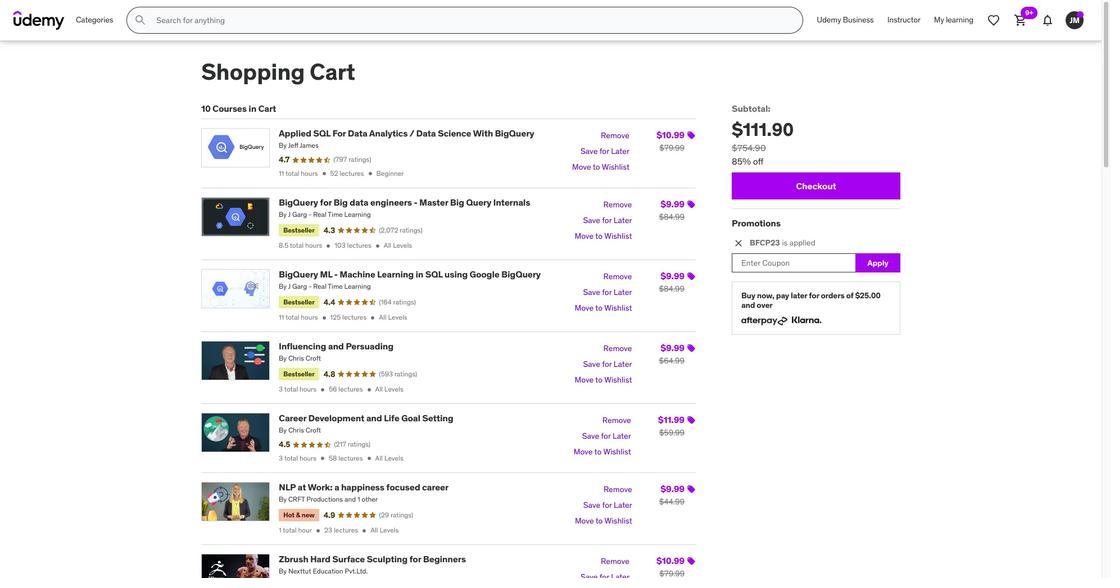 Task type: locate. For each thing, give the bounding box(es) containing it.
all down "(593"
[[375, 385, 383, 394]]

7 by from the top
[[279, 567, 287, 576]]

applied sql for data analytics / data science with bigquery link
[[279, 128, 534, 139]]

ratings) inside 29 ratings "element"
[[391, 511, 413, 519]]

remove save for later move to wishlist for bigquery ml - machine learning in sql using google bigquery
[[575, 272, 632, 313]]

buy
[[742, 291, 756, 301]]

11 total hours for 52 lectures
[[279, 169, 318, 178]]

$44.99
[[659, 497, 685, 507]]

$9.99 inside the $9.99 $44.99
[[661, 483, 685, 495]]

1 $84.99 from the top
[[659, 212, 685, 222]]

by left 'jeff'
[[279, 141, 287, 150]]

1 vertical spatial $84.99
[[659, 284, 685, 294]]

xxsmall image right 125 lectures
[[369, 314, 377, 322]]

1 total hour
[[279, 526, 312, 535]]

move to wishlist button for nlp at work: a happiness focused career
[[575, 514, 632, 530]]

xxsmall image left 58
[[319, 455, 327, 463]]

time for -
[[328, 282, 343, 291]]

nlp
[[279, 482, 296, 493]]

save for later button for nlp at work: a happiness focused career
[[584, 498, 632, 514]]

1 vertical spatial in
[[416, 269, 424, 280]]

2 11 from the top
[[279, 313, 284, 322]]

1 vertical spatial learning
[[377, 269, 414, 280]]

0 horizontal spatial cart
[[258, 103, 276, 114]]

by down nlp
[[279, 495, 287, 504]]

4.5
[[279, 440, 290, 450]]

garg inside bigquery for big data engineers - master big query internals by j garg - real time learning
[[292, 210, 307, 219]]

hours left 103 on the top of the page
[[305, 241, 322, 250]]

ratings) inside 2,072 ratings element
[[400, 226, 423, 234]]

submit search image
[[134, 13, 148, 27]]

garg down 8.5 total hours
[[292, 282, 307, 291]]

sql inside bigquery ml - machine learning in sql using google bigquery by j garg - real time learning
[[425, 269, 443, 280]]

1 bestseller from the top
[[283, 226, 315, 234]]

chris down influencing on the bottom of the page
[[288, 354, 304, 363]]

croft down career
[[306, 426, 321, 435]]

bestseller up 8.5 total hours
[[283, 226, 315, 234]]

xxsmall image left 23
[[314, 527, 322, 535]]

total up influencing on the bottom of the page
[[286, 313, 299, 322]]

learning inside bigquery for big data engineers - master big query internals by j garg - real time learning
[[344, 210, 371, 219]]

jeff
[[288, 141, 298, 150]]

bestseller left the 4.4
[[283, 298, 315, 306]]

0 vertical spatial 1
[[358, 495, 360, 504]]

(2,072 ratings)
[[379, 226, 423, 234]]

1 left the hour
[[279, 526, 282, 535]]

1 vertical spatial time
[[328, 282, 343, 291]]

11 total hours up influencing on the bottom of the page
[[279, 313, 318, 322]]

j up 8.5
[[288, 210, 291, 219]]

3 total hours up career
[[279, 385, 317, 394]]

shopping cart
[[201, 58, 355, 86]]

small image
[[733, 238, 744, 249]]

(217 ratings)
[[334, 440, 371, 449]]

by inside bigquery ml - machine learning in sql using google bigquery by j garg - real time learning
[[279, 282, 287, 291]]

real down ml on the top left of page
[[313, 282, 327, 291]]

2 3 from the top
[[279, 454, 283, 463]]

xxsmall image right "23 lectures"
[[361, 527, 368, 535]]

learning
[[344, 210, 371, 219], [377, 269, 414, 280], [344, 282, 371, 291]]

pvt.ltd.
[[345, 567, 368, 576]]

data right /
[[416, 128, 436, 139]]

hours left 125
[[301, 313, 318, 322]]

1 chris from the top
[[288, 354, 304, 363]]

$10.99
[[657, 129, 685, 141], [657, 556, 685, 567]]

1 11 from the top
[[279, 169, 284, 178]]

797 ratings element
[[334, 155, 371, 165]]

notifications image
[[1041, 13, 1055, 27]]

3 total hours
[[279, 385, 317, 394], [279, 454, 317, 463]]

lectures down 797 ratings element
[[340, 169, 364, 178]]

j inside bigquery for big data engineers - master big query internals by j garg - real time learning
[[288, 210, 291, 219]]

all levels down 164 ratings element
[[379, 313, 407, 322]]

j inside bigquery ml - machine learning in sql using google bigquery by j garg - real time learning
[[288, 282, 291, 291]]

0 vertical spatial chris
[[288, 354, 304, 363]]

1 vertical spatial real
[[313, 282, 327, 291]]

1 vertical spatial garg
[[292, 282, 307, 291]]

garg for ml
[[292, 282, 307, 291]]

coupon icon image
[[687, 131, 696, 140], [687, 200, 696, 209], [687, 272, 696, 281], [687, 344, 696, 353], [687, 416, 696, 425], [687, 485, 696, 494], [687, 557, 696, 566]]

$25.00
[[855, 291, 881, 301]]

by down zbrush
[[279, 567, 287, 576]]

hours for ml
[[301, 313, 318, 322]]

by up 4.5
[[279, 426, 287, 435]]

learning for machine
[[344, 282, 371, 291]]

later
[[611, 146, 630, 157], [614, 215, 632, 225], [614, 287, 632, 298], [614, 359, 632, 370], [613, 432, 631, 442], [614, 500, 632, 511]]

by inside applied sql for data analytics / data science with bigquery by jeff james
[[279, 141, 287, 150]]

2 real from the top
[[313, 282, 327, 291]]

hours for for
[[305, 241, 322, 250]]

influencing and persuading by chris croft
[[279, 341, 394, 363]]

sql
[[313, 128, 331, 139], [425, 269, 443, 280]]

$9.99
[[661, 198, 685, 210], [661, 270, 685, 282], [661, 342, 685, 354], [661, 483, 685, 495]]

2 garg from the top
[[292, 282, 307, 291]]

and up the 4.8 at the left bottom of page
[[328, 341, 344, 352]]

$9.99 $84.99 for bigquery
[[659, 270, 685, 294]]

$9.99 for nlp at work: a happiness focused career
[[661, 483, 685, 495]]

lectures for work:
[[334, 526, 358, 535]]

0 vertical spatial 11
[[279, 169, 284, 178]]

1 $9.99 $84.99 from the top
[[659, 198, 685, 222]]

1
[[358, 495, 360, 504], [279, 526, 282, 535]]

ratings) up 52 lectures
[[349, 155, 371, 164]]

2 $84.99 from the top
[[659, 284, 685, 294]]

11 down the 4.7
[[279, 169, 284, 178]]

total for bigquery ml - machine learning in sql using google bigquery
[[286, 313, 299, 322]]

11 total hours down the 4.7
[[279, 169, 318, 178]]

now,
[[757, 291, 775, 301]]

0 vertical spatial garg
[[292, 210, 307, 219]]

bigquery inside applied sql for data analytics / data science with bigquery by jeff james
[[495, 128, 534, 139]]

ratings) for -
[[393, 298, 416, 306]]

1 vertical spatial 11
[[279, 313, 284, 322]]

save for later button for bigquery ml - machine learning in sql using google bigquery
[[583, 285, 632, 301]]

5 by from the top
[[279, 426, 287, 435]]

2 bestseller from the top
[[283, 298, 315, 306]]

23 lectures
[[324, 526, 358, 535]]

- left the master
[[414, 197, 418, 208]]

2 chris from the top
[[288, 426, 304, 435]]

learning down the machine
[[344, 282, 371, 291]]

1 3 from the top
[[279, 385, 283, 394]]

0 vertical spatial real
[[313, 210, 327, 219]]

1 vertical spatial 11 total hours
[[279, 313, 318, 322]]

3 for 56 lectures
[[279, 385, 283, 394]]

/
[[410, 128, 414, 139]]

checkout
[[796, 180, 837, 192]]

$79.99
[[660, 143, 685, 153]]

4 $9.99 from the top
[[661, 483, 685, 495]]

all levels down 2,072 ratings element at the top left of the page
[[384, 241, 412, 250]]

hours left 56
[[300, 385, 317, 394]]

all for croft
[[375, 385, 383, 394]]

0 horizontal spatial data
[[348, 128, 368, 139]]

11 total hours for 125 lectures
[[279, 313, 318, 322]]

0 vertical spatial 11 total hours
[[279, 169, 318, 178]]

hot & new
[[283, 511, 315, 519]]

and left the "life"
[[366, 413, 382, 424]]

bigquery right google
[[502, 269, 541, 280]]

2 3 total hours from the top
[[279, 454, 317, 463]]

1 coupon icon image from the top
[[687, 131, 696, 140]]

3 total hours down 4.5
[[279, 454, 317, 463]]

bigquery for big data engineers - master big query internals link
[[279, 197, 530, 208]]

ratings) right "(593"
[[395, 370, 417, 378]]

0 vertical spatial learning
[[344, 210, 371, 219]]

career
[[279, 413, 307, 424]]

by up 8.5
[[279, 210, 287, 219]]

and down happiness
[[345, 495, 356, 504]]

move to wishlist button
[[572, 160, 630, 176], [575, 229, 632, 244], [575, 301, 632, 317], [575, 373, 632, 389], [574, 445, 631, 461], [575, 514, 632, 530]]

1 vertical spatial $9.99 $84.99
[[659, 270, 685, 294]]

1 by from the top
[[279, 141, 287, 150]]

xxsmall image left 56
[[319, 386, 327, 394]]

2 $10.99 from the top
[[657, 556, 685, 567]]

1 $10.99 from the top
[[657, 129, 685, 141]]

save for later button
[[581, 144, 630, 160], [583, 213, 632, 229], [583, 285, 632, 301], [583, 357, 632, 373], [582, 429, 631, 445], [584, 498, 632, 514]]

udemy business link
[[810, 7, 881, 34]]

j for bigquery for big data engineers - master big query internals
[[288, 210, 291, 219]]

promotions
[[732, 218, 781, 229]]

2 $9.99 from the top
[[661, 270, 685, 282]]

$10.99 for $10.99 $79.99
[[657, 129, 685, 141]]

j
[[288, 210, 291, 219], [288, 282, 291, 291]]

in inside bigquery ml - machine learning in sql using google bigquery by j garg - real time learning
[[416, 269, 424, 280]]

(797
[[334, 155, 347, 164]]

udemy business
[[817, 15, 874, 25]]

all down (164
[[379, 313, 387, 322]]

1 horizontal spatial cart
[[310, 58, 355, 86]]

1 real from the top
[[313, 210, 327, 219]]

by down 8.5
[[279, 282, 287, 291]]

1 vertical spatial 3
[[279, 454, 283, 463]]

zbrush hard surface sculpting for beginners link
[[279, 554, 466, 565]]

1 j from the top
[[288, 210, 291, 219]]

xxsmall image down "(2,072"
[[374, 242, 382, 250]]

ratings)
[[349, 155, 371, 164], [400, 226, 423, 234], [393, 298, 416, 306], [395, 370, 417, 378], [348, 440, 371, 449], [391, 511, 413, 519]]

0 vertical spatial $10.99
[[657, 129, 685, 141]]

total left the hour
[[283, 526, 297, 535]]

1 $9.99 from the top
[[661, 198, 685, 210]]

nlp at work: a happiness focused career link
[[279, 482, 449, 493]]

for inside buy now, pay later for orders of $25.00 and over
[[809, 291, 820, 301]]

0 horizontal spatial in
[[249, 103, 256, 114]]

croft inside "influencing and persuading by chris croft"
[[306, 354, 321, 363]]

1 vertical spatial croft
[[306, 426, 321, 435]]

later for influencing and persuading
[[614, 359, 632, 370]]

1 vertical spatial cart
[[258, 103, 276, 114]]

in right courses
[[249, 103, 256, 114]]

0 vertical spatial croft
[[306, 354, 321, 363]]

total right 8.5
[[290, 241, 304, 250]]

11 for 52 lectures
[[279, 169, 284, 178]]

4.9
[[324, 510, 335, 520]]

shopping cart with 10 items image
[[1014, 13, 1028, 27]]

lectures for persuading
[[339, 385, 363, 394]]

1 vertical spatial $10.99
[[657, 556, 685, 567]]

1 vertical spatial bestseller
[[283, 298, 315, 306]]

all levels for croft
[[375, 385, 404, 394]]

593 ratings element
[[379, 370, 417, 379]]

ratings) right (217
[[348, 440, 371, 449]]

time up the 4.3
[[328, 210, 343, 219]]

$84.99 for bigquery ml - machine learning in sql using google bigquery
[[659, 284, 685, 294]]

bigquery right with
[[495, 128, 534, 139]]

xxsmall image
[[320, 170, 328, 178], [366, 170, 374, 178], [325, 242, 332, 250], [374, 242, 382, 250], [369, 314, 377, 322], [319, 386, 327, 394], [314, 527, 322, 535], [361, 527, 368, 535]]

instructor
[[888, 15, 921, 25]]

1 garg from the top
[[292, 210, 307, 219]]

real inside bigquery ml - machine learning in sql using google bigquery by j garg - real time learning
[[313, 282, 327, 291]]

ratings) right the (29
[[391, 511, 413, 519]]

in
[[249, 103, 256, 114], [416, 269, 424, 280]]

save for influencing and persuading
[[583, 359, 600, 370]]

2 vertical spatial learning
[[344, 282, 371, 291]]

bigquery left ml on the top left of page
[[279, 269, 318, 280]]

0 vertical spatial 3 total hours
[[279, 385, 317, 394]]

3 bestseller from the top
[[283, 370, 315, 378]]

lectures right 125
[[342, 313, 367, 322]]

$9.99 $84.99
[[659, 198, 685, 222], [659, 270, 685, 294]]

save for later button for bigquery for big data engineers - master big query internals
[[583, 213, 632, 229]]

1 vertical spatial chris
[[288, 426, 304, 435]]

chris down career
[[288, 426, 304, 435]]

all levels down "(593"
[[375, 385, 404, 394]]

$9.99 inside $9.99 $64.99
[[661, 342, 685, 354]]

1 horizontal spatial data
[[416, 128, 436, 139]]

4.3
[[324, 225, 335, 235]]

0 horizontal spatial big
[[334, 197, 348, 208]]

j down 8.5
[[288, 282, 291, 291]]

1 horizontal spatial big
[[450, 197, 464, 208]]

xxsmall image
[[320, 314, 328, 322], [365, 386, 373, 394], [319, 455, 327, 463], [365, 455, 373, 463]]

1 left other
[[358, 495, 360, 504]]

in up (164 ratings)
[[416, 269, 424, 280]]

1 horizontal spatial in
[[416, 269, 424, 280]]

all down "(2,072"
[[384, 241, 391, 250]]

levels down 2,072 ratings element at the top left of the page
[[393, 241, 412, 250]]

ratings) inside 593 ratings element
[[395, 370, 417, 378]]

lectures right 56
[[339, 385, 363, 394]]

1 11 total hours from the top
[[279, 169, 318, 178]]

google
[[470, 269, 500, 280]]

wishlist for influencing and persuading
[[605, 375, 632, 385]]

xxsmall image left beginner
[[366, 170, 374, 178]]

3 $9.99 from the top
[[661, 342, 685, 354]]

1 horizontal spatial sql
[[425, 269, 443, 280]]

total down the 4.7
[[286, 169, 299, 178]]

ratings) right (164
[[393, 298, 416, 306]]

ratings) for persuading
[[395, 370, 417, 378]]

bestseller down influencing on the bottom of the page
[[283, 370, 315, 378]]

remove
[[601, 131, 630, 141], [604, 200, 632, 210], [604, 272, 632, 282], [604, 344, 632, 354], [603, 416, 631, 426], [604, 485, 632, 495], [601, 557, 630, 567]]

save
[[581, 146, 598, 157], [583, 215, 600, 225], [583, 287, 600, 298], [583, 359, 600, 370], [582, 432, 599, 442], [584, 500, 601, 511]]

garg up 8.5 total hours
[[292, 210, 307, 219]]

levels down 593 ratings element
[[385, 385, 404, 394]]

learning up (164 ratings)
[[377, 269, 414, 280]]

1 vertical spatial sql
[[425, 269, 443, 280]]

and inside buy now, pay later for orders of $25.00 and over
[[742, 300, 755, 310]]

by down influencing on the bottom of the page
[[279, 354, 287, 363]]

to for bigquery ml - machine learning in sql using google bigquery
[[596, 303, 603, 313]]

0 vertical spatial $84.99
[[659, 212, 685, 222]]

all levels down the (29
[[371, 526, 399, 535]]

2 croft from the top
[[306, 426, 321, 435]]

bigquery up 8.5 total hours
[[279, 197, 318, 208]]

1 time from the top
[[328, 210, 343, 219]]

(29 ratings)
[[379, 511, 413, 519]]

1 3 total hours from the top
[[279, 385, 317, 394]]

9+ link
[[1008, 7, 1038, 34]]

sql left for
[[313, 128, 331, 139]]

&
[[296, 511, 300, 519]]

lectures
[[340, 169, 364, 178], [347, 241, 372, 250], [342, 313, 367, 322], [339, 385, 363, 394], [339, 454, 363, 463], [334, 526, 358, 535]]

Search for anything text field
[[154, 11, 790, 30]]

time inside bigquery ml - machine learning in sql using google bigquery by j garg - real time learning
[[328, 282, 343, 291]]

save for bigquery ml - machine learning in sql using google bigquery
[[583, 287, 600, 298]]

levels
[[393, 241, 412, 250], [388, 313, 407, 322], [385, 385, 404, 394], [385, 454, 404, 463], [380, 526, 399, 535]]

0 horizontal spatial 1
[[279, 526, 282, 535]]

total up career
[[284, 385, 298, 394]]

wishlist image
[[987, 13, 1001, 27]]

ratings) inside 164 ratings element
[[393, 298, 416, 306]]

big left query
[[450, 197, 464, 208]]

$9.99 $84.99 for internals
[[659, 198, 685, 222]]

is
[[782, 238, 788, 248]]

wishlist for nlp at work: a happiness focused career
[[605, 516, 632, 526]]

data right for
[[348, 128, 368, 139]]

levels down the (29
[[380, 526, 399, 535]]

time inside bigquery for big data engineers - master big query internals by j garg - real time learning
[[328, 210, 343, 219]]

$11.99
[[658, 415, 685, 426]]

0 vertical spatial sql
[[313, 128, 331, 139]]

4 coupon icon image from the top
[[687, 344, 696, 353]]

happiness
[[341, 482, 385, 493]]

career development and life goal setting link
[[279, 413, 454, 424]]

beginners
[[423, 554, 466, 565]]

3 up career
[[279, 385, 283, 394]]

0 vertical spatial $9.99 $84.99
[[659, 198, 685, 222]]

a
[[334, 482, 339, 493]]

2 vertical spatial bestseller
[[283, 370, 315, 378]]

2 11 total hours from the top
[[279, 313, 318, 322]]

move for bigquery ml - machine learning in sql using google bigquery
[[575, 303, 594, 313]]

1 croft from the top
[[306, 354, 321, 363]]

2 j from the top
[[288, 282, 291, 291]]

learning down the data on the left
[[344, 210, 371, 219]]

of
[[846, 291, 854, 301]]

croft inside career development and life goal setting by chris croft
[[306, 426, 321, 435]]

6 by from the top
[[279, 495, 287, 504]]

and
[[742, 300, 755, 310], [328, 341, 344, 352], [366, 413, 382, 424], [345, 495, 356, 504]]

3 total hours for 56 lectures
[[279, 385, 317, 394]]

0 vertical spatial 3
[[279, 385, 283, 394]]

zbrush
[[279, 554, 308, 565]]

new
[[302, 511, 315, 519]]

real inside bigquery for big data engineers - master big query internals by j garg - real time learning
[[313, 210, 327, 219]]

sql left using
[[425, 269, 443, 280]]

2 data from the left
[[416, 128, 436, 139]]

$59.99
[[660, 428, 685, 438]]

0 vertical spatial j
[[288, 210, 291, 219]]

data
[[350, 197, 369, 208]]

103
[[335, 241, 346, 250]]

and inside "influencing and persuading by chris croft"
[[328, 341, 344, 352]]

bigquery
[[495, 128, 534, 139], [279, 197, 318, 208], [279, 269, 318, 280], [502, 269, 541, 280]]

wishlist
[[602, 162, 630, 172], [605, 231, 632, 241], [605, 303, 632, 313], [605, 375, 632, 385], [604, 447, 631, 457], [605, 516, 632, 526]]

0 horizontal spatial sql
[[313, 128, 331, 139]]

setting
[[422, 413, 454, 424]]

levels down 164 ratings element
[[388, 313, 407, 322]]

career
[[422, 482, 449, 493]]

croft down influencing on the bottom of the page
[[306, 354, 321, 363]]

$10.99 $79.99
[[657, 129, 685, 153]]

garg for for
[[292, 210, 307, 219]]

orders
[[821, 291, 845, 301]]

all levels for focused
[[371, 526, 399, 535]]

to for influencing and persuading
[[596, 375, 603, 385]]

2 by from the top
[[279, 210, 287, 219]]

ratings) right "(2,072"
[[400, 226, 423, 234]]

persuading
[[346, 341, 394, 352]]

all for focused
[[371, 526, 378, 535]]

1 vertical spatial j
[[288, 282, 291, 291]]

big left the data on the left
[[334, 197, 348, 208]]

xxsmall image left 52
[[320, 170, 328, 178]]

remove save for later move to wishlist
[[572, 131, 630, 172], [575, 200, 632, 241], [575, 272, 632, 313], [575, 344, 632, 385], [574, 416, 631, 457], [575, 485, 632, 526]]

0 vertical spatial in
[[249, 103, 256, 114]]

garg inside bigquery ml - machine learning in sql using google bigquery by j garg - real time learning
[[292, 282, 307, 291]]

2 $9.99 $84.99 from the top
[[659, 270, 685, 294]]

3 by from the top
[[279, 282, 287, 291]]

hours left 58
[[300, 454, 317, 463]]

lectures right 103 on the top of the page
[[347, 241, 372, 250]]

hours left 52
[[301, 169, 318, 178]]

1 horizontal spatial 1
[[358, 495, 360, 504]]

lectures right 23
[[334, 526, 358, 535]]

all up zbrush hard surface sculpting for beginners link
[[371, 526, 378, 535]]

xxsmall image right 56 lectures
[[365, 386, 373, 394]]

11 up influencing on the bottom of the page
[[279, 313, 284, 322]]

0 vertical spatial time
[[328, 210, 343, 219]]

bestseller for bigquery for big data engineers - master big query internals
[[283, 226, 315, 234]]

2 time from the top
[[328, 282, 343, 291]]

4 by from the top
[[279, 354, 287, 363]]

1 vertical spatial 3 total hours
[[279, 454, 317, 463]]

later for bigquery ml - machine learning in sql using google bigquery
[[614, 287, 632, 298]]

0 vertical spatial bestseller
[[283, 226, 315, 234]]

9+
[[1026, 8, 1034, 17]]

data
[[348, 128, 368, 139], [416, 128, 436, 139]]

3 down 4.5
[[279, 454, 283, 463]]

all levels
[[384, 241, 412, 250], [379, 313, 407, 322], [375, 385, 404, 394], [375, 454, 404, 463], [371, 526, 399, 535]]

3 for 58 lectures
[[279, 454, 283, 463]]



Task type: vqa. For each thing, say whether or not it's contained in the screenshot.
4th By from the top
yes



Task type: describe. For each thing, give the bounding box(es) containing it.
5 coupon icon image from the top
[[687, 416, 696, 425]]

29 ratings element
[[379, 511, 413, 520]]

$111.90
[[732, 118, 794, 141]]

1 big from the left
[[334, 197, 348, 208]]

goal
[[401, 413, 420, 424]]

you have alerts image
[[1077, 11, 1084, 18]]

remove save for later move to wishlist for bigquery for big data engineers - master big query internals
[[575, 200, 632, 241]]

save for nlp at work: a happiness focused career
[[584, 500, 601, 511]]

total down 4.5
[[284, 454, 298, 463]]

164 ratings element
[[379, 298, 416, 307]]

move to wishlist button for bigquery for big data engineers - master big query internals
[[575, 229, 632, 244]]

ml
[[320, 269, 332, 280]]

productions
[[307, 495, 343, 504]]

real for ml
[[313, 282, 327, 291]]

time for big
[[328, 210, 343, 219]]

lectures down 217 ratings element
[[339, 454, 363, 463]]

by inside zbrush hard surface sculpting for beginners by nexttut education pvt.ltd.
[[279, 567, 287, 576]]

(593
[[379, 370, 393, 378]]

- up 8.5 total hours
[[309, 210, 312, 219]]

with
[[473, 128, 493, 139]]

all levels for in
[[379, 313, 407, 322]]

for inside bigquery for big data engineers - master big query internals by j garg - real time learning
[[320, 197, 332, 208]]

85%
[[732, 156, 751, 167]]

levels up focused on the left bottom of page
[[385, 454, 404, 463]]

influencing and persuading link
[[279, 341, 394, 352]]

levels for croft
[[385, 385, 404, 394]]

total for influencing and persuading
[[284, 385, 298, 394]]

query
[[466, 197, 492, 208]]

hours for and
[[300, 385, 317, 394]]

11 for 125 lectures
[[279, 313, 284, 322]]

using
[[445, 269, 468, 280]]

(164 ratings)
[[379, 298, 416, 306]]

lectures for -
[[342, 313, 367, 322]]

xxsmall image left 103 on the top of the page
[[325, 242, 332, 250]]

buy now, pay later for orders of $25.00 and over
[[742, 291, 881, 310]]

- down 8.5 total hours
[[309, 282, 312, 291]]

remove save for later move to wishlist for nlp at work: a happiness focused career
[[575, 485, 632, 526]]

pay
[[776, 291, 789, 301]]

courses
[[213, 103, 247, 114]]

applied
[[279, 128, 311, 139]]

1 data from the left
[[348, 128, 368, 139]]

klarna image
[[792, 315, 822, 326]]

(164
[[379, 298, 392, 306]]

4.4
[[324, 297, 335, 307]]

other
[[362, 495, 378, 504]]

58 lectures
[[329, 454, 363, 463]]

and inside career development and life goal setting by chris croft
[[366, 413, 382, 424]]

$9.99 for influencing and persuading
[[661, 342, 685, 354]]

bfcp23 is applied
[[750, 238, 816, 248]]

j for bigquery ml - machine learning in sql using google bigquery
[[288, 282, 291, 291]]

move to wishlist button for influencing and persuading
[[575, 373, 632, 389]]

(593 ratings)
[[379, 370, 417, 378]]

all for in
[[379, 313, 387, 322]]

xxsmall image left 125
[[320, 314, 328, 322]]

off
[[753, 156, 764, 167]]

10
[[201, 103, 211, 114]]

4.7
[[279, 155, 290, 165]]

real for for
[[313, 210, 327, 219]]

1 vertical spatial 1
[[279, 526, 282, 535]]

total for bigquery for big data engineers - master big query internals
[[290, 241, 304, 250]]

jm link
[[1062, 7, 1089, 34]]

by inside nlp at work: a happiness focused career by crft productions and 1 other
[[279, 495, 287, 504]]

(217
[[334, 440, 346, 449]]

move to wishlist button for bigquery ml - machine learning in sql using google bigquery
[[575, 301, 632, 317]]

levels for in
[[388, 313, 407, 322]]

2,072 ratings element
[[379, 226, 423, 235]]

and inside nlp at work: a happiness focused career by crft productions and 1 other
[[345, 495, 356, 504]]

by inside "influencing and persuading by chris croft"
[[279, 354, 287, 363]]

by inside career development and life goal setting by chris croft
[[279, 426, 287, 435]]

wishlist for bigquery ml - machine learning in sql using google bigquery
[[605, 303, 632, 313]]

$84.99 for bigquery for big data engineers - master big query internals
[[659, 212, 685, 222]]

$9.99 $64.99
[[659, 342, 685, 366]]

for inside zbrush hard surface sculpting for beginners by nexttut education pvt.ltd.
[[410, 554, 421, 565]]

8.5
[[279, 241, 289, 250]]

learning for data
[[344, 210, 371, 219]]

(2,072
[[379, 226, 398, 234]]

125
[[330, 313, 341, 322]]

instructor link
[[881, 7, 928, 34]]

subtotal:
[[732, 103, 771, 114]]

move for influencing and persuading
[[575, 375, 594, 385]]

udemy image
[[13, 11, 65, 30]]

science
[[438, 128, 471, 139]]

chris inside career development and life goal setting by chris croft
[[288, 426, 304, 435]]

engineers
[[370, 197, 412, 208]]

later
[[791, 291, 808, 301]]

10 courses in cart
[[201, 103, 276, 114]]

Enter Coupon text field
[[732, 254, 856, 273]]

later for nlp at work: a happiness focused career
[[614, 500, 632, 511]]

move for bigquery for big data engineers - master big query internals
[[575, 231, 594, 241]]

$11.99 $59.99
[[658, 415, 685, 438]]

levels for focused
[[380, 526, 399, 535]]

james
[[300, 141, 319, 150]]

3 coupon icon image from the top
[[687, 272, 696, 281]]

all up nlp at work: a happiness focused career link
[[375, 454, 383, 463]]

$9.99 for bigquery ml - machine learning in sql using google bigquery
[[661, 270, 685, 282]]

hot
[[283, 511, 295, 519]]

1 inside nlp at work: a happiness focused career by crft productions and 1 other
[[358, 495, 360, 504]]

surface
[[332, 554, 365, 565]]

subtotal: $111.90 $754.90 85% off
[[732, 103, 794, 167]]

xxsmall image down 217 ratings element
[[365, 455, 373, 463]]

3 total hours for 58 lectures
[[279, 454, 317, 463]]

bigquery ml - machine learning in sql using google bigquery by j garg - real time learning
[[279, 269, 541, 291]]

sql inside applied sql for data analytics / data science with bigquery by jeff james
[[313, 128, 331, 139]]

all levels for -
[[384, 241, 412, 250]]

58
[[329, 454, 337, 463]]

7 coupon icon image from the top
[[687, 557, 696, 566]]

all for -
[[384, 241, 391, 250]]

$64.99
[[659, 356, 685, 366]]

(797 ratings)
[[334, 155, 371, 164]]

bigquery ml - machine learning in sql using google bigquery link
[[279, 269, 541, 280]]

apply
[[868, 258, 889, 268]]

learning
[[946, 15, 974, 25]]

life
[[384, 413, 400, 424]]

6 coupon icon image from the top
[[687, 485, 696, 494]]

jm
[[1070, 15, 1080, 25]]

work:
[[308, 482, 333, 493]]

0 vertical spatial cart
[[310, 58, 355, 86]]

217 ratings element
[[334, 440, 371, 450]]

103 lectures
[[335, 241, 372, 250]]

to for bigquery for big data engineers - master big query internals
[[596, 231, 603, 241]]

bigquery inside bigquery for big data engineers - master big query internals by j garg - real time learning
[[279, 197, 318, 208]]

my
[[934, 15, 944, 25]]

bestseller for influencing and persuading
[[283, 370, 315, 378]]

lectures for big
[[347, 241, 372, 250]]

wishlist for bigquery for big data engineers - master big query internals
[[605, 231, 632, 241]]

ratings) for big
[[400, 226, 423, 234]]

23
[[324, 526, 332, 535]]

save for bigquery for big data engineers - master big query internals
[[583, 215, 600, 225]]

bfcp23
[[750, 238, 780, 248]]

checkout button
[[732, 173, 901, 200]]

2 big from the left
[[450, 197, 464, 208]]

nlp at work: a happiness focused career by crft productions and 1 other
[[279, 482, 449, 504]]

bestseller for bigquery ml - machine learning in sql using google bigquery
[[283, 298, 315, 306]]

all levels up focused on the left bottom of page
[[375, 454, 404, 463]]

$9.99 for bigquery for big data engineers - master big query internals
[[661, 198, 685, 210]]

crft
[[288, 495, 305, 504]]

$9.99 $44.99
[[659, 483, 685, 507]]

- right ml on the top left of page
[[334, 269, 338, 280]]

categories button
[[69, 7, 120, 34]]

levels for -
[[393, 241, 412, 250]]

(29
[[379, 511, 389, 519]]

save for later button for influencing and persuading
[[583, 357, 632, 373]]

2 coupon icon image from the top
[[687, 200, 696, 209]]

afterpay image
[[742, 317, 788, 326]]

move for nlp at work: a happiness focused career
[[575, 516, 594, 526]]

$10.99 for $10.99
[[657, 556, 685, 567]]

nexttut
[[288, 567, 311, 576]]

machine
[[340, 269, 375, 280]]

to for nlp at work: a happiness focused career
[[596, 516, 603, 526]]

total for nlp at work: a happiness focused career
[[283, 526, 297, 535]]

56 lectures
[[329, 385, 363, 394]]

52 lectures
[[330, 169, 364, 178]]

categories
[[76, 15, 113, 25]]

applied
[[790, 238, 816, 248]]

later for bigquery for big data engineers - master big query internals
[[614, 215, 632, 225]]

udemy
[[817, 15, 841, 25]]

remove save for later move to wishlist for influencing and persuading
[[575, 344, 632, 385]]

by inside bigquery for big data engineers - master big query internals by j garg - real time learning
[[279, 210, 287, 219]]

development
[[308, 413, 365, 424]]

chris inside "influencing and persuading by chris croft"
[[288, 354, 304, 363]]

ratings) inside 217 ratings element
[[348, 440, 371, 449]]

ratings) for work:
[[391, 511, 413, 519]]

ratings) inside 797 ratings element
[[349, 155, 371, 164]]

apply button
[[856, 254, 901, 273]]

for
[[333, 128, 346, 139]]



